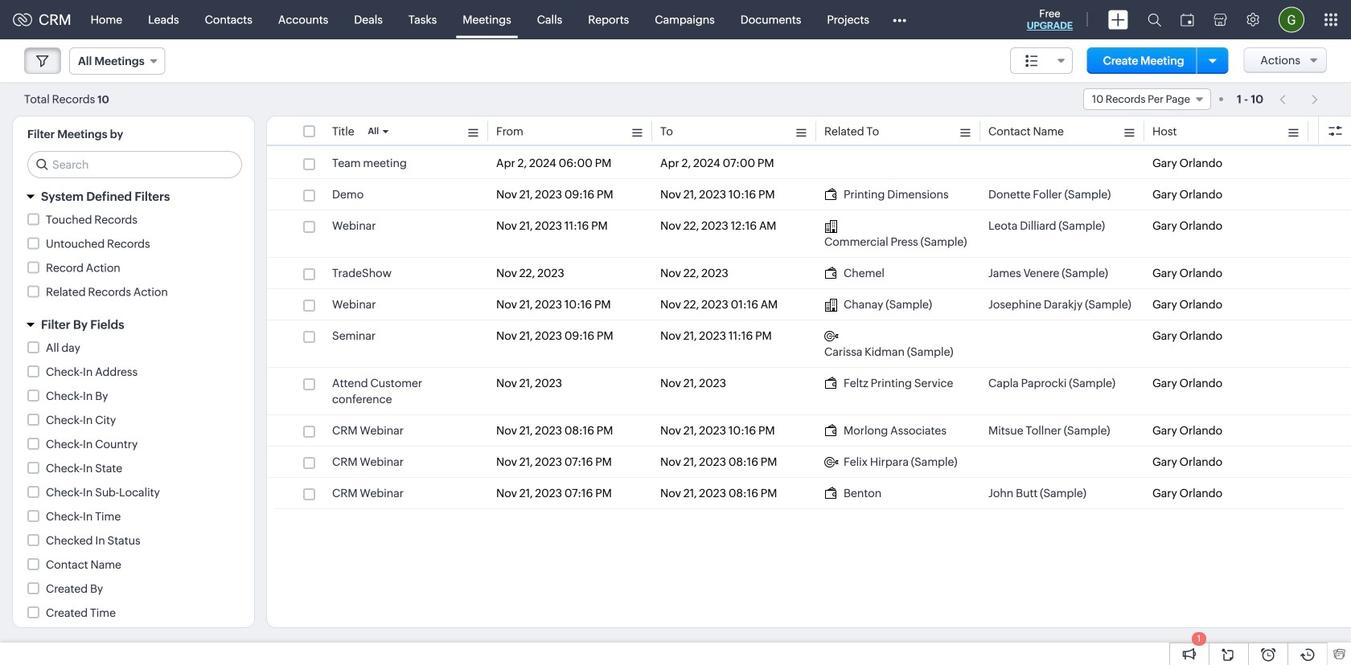 Task type: vqa. For each thing, say whether or not it's contained in the screenshot.
Other Modules field
yes



Task type: describe. For each thing, give the bounding box(es) containing it.
create menu element
[[1099, 0, 1138, 39]]

none field size
[[1010, 47, 1073, 74]]



Task type: locate. For each thing, give the bounding box(es) containing it.
Other Modules field
[[882, 7, 917, 33]]

logo image
[[13, 13, 32, 26]]

search image
[[1148, 13, 1161, 27]]

search element
[[1138, 0, 1171, 39]]

create menu image
[[1108, 10, 1128, 29]]

row group
[[267, 148, 1351, 510]]

size image
[[1025, 54, 1038, 68]]

None field
[[69, 47, 165, 75], [1010, 47, 1073, 74], [1083, 88, 1211, 110], [69, 47, 165, 75], [1083, 88, 1211, 110]]

profile element
[[1269, 0, 1314, 39]]

navigation
[[1272, 88, 1327, 111]]

profile image
[[1279, 7, 1304, 33]]

calendar image
[[1181, 13, 1194, 26]]

Search text field
[[28, 152, 241, 178]]



